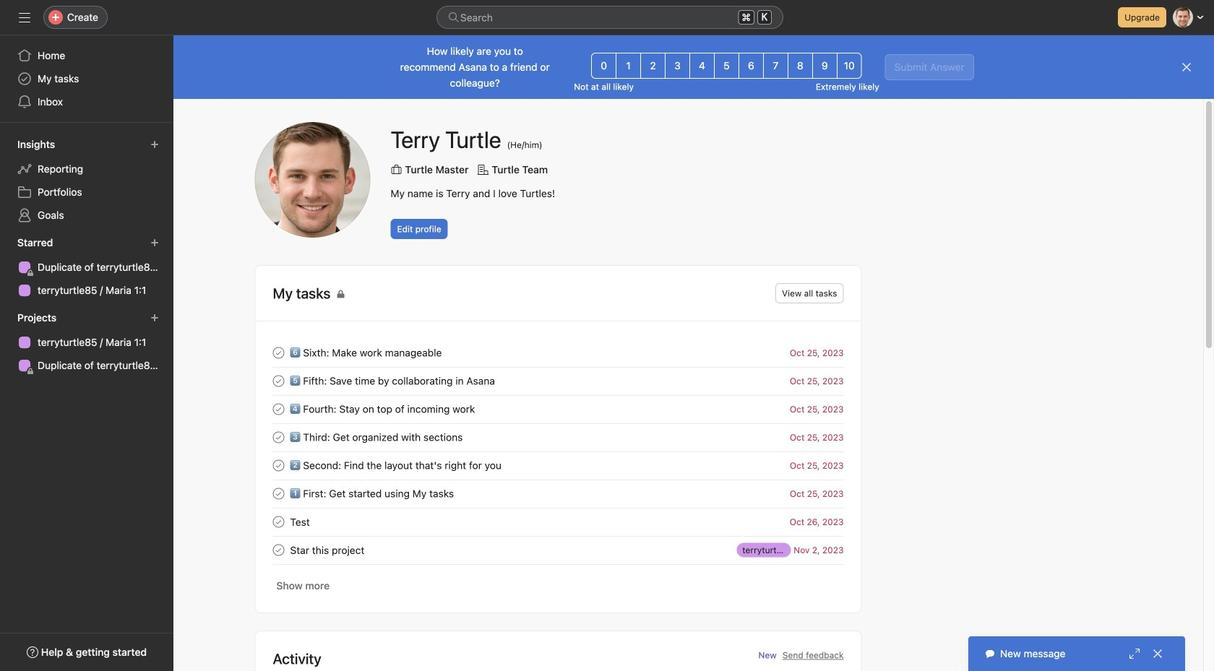 Task type: locate. For each thing, give the bounding box(es) containing it.
5 list item from the top
[[256, 452, 862, 480]]

2 list item from the top
[[256, 367, 862, 396]]

0 vertical spatial mark complete image
[[270, 373, 287, 390]]

0 vertical spatial mark complete checkbox
[[270, 373, 287, 390]]

3 mark complete image from the top
[[270, 457, 287, 475]]

option group
[[592, 53, 862, 79]]

mark complete image
[[270, 373, 287, 390], [270, 429, 287, 447], [270, 457, 287, 475]]

4 list item from the top
[[256, 424, 862, 452]]

2 vertical spatial mark complete image
[[270, 457, 287, 475]]

close image
[[1153, 649, 1164, 660]]

projects element
[[0, 305, 174, 380]]

4 mark complete image from the top
[[270, 514, 287, 531]]

2 mark complete checkbox from the top
[[270, 401, 287, 418]]

mark complete checkbox for 1st 'list item' from the top of the page
[[270, 345, 287, 362]]

upload new photo image
[[255, 122, 371, 238]]

Search tasks, projects, and more text field
[[437, 6, 784, 29]]

1 mark complete checkbox from the top
[[270, 345, 287, 362]]

2 mark complete image from the top
[[270, 429, 287, 447]]

5 mark complete image from the top
[[270, 542, 287, 559]]

None field
[[437, 6, 784, 29]]

2 vertical spatial mark complete checkbox
[[270, 514, 287, 531]]

None radio
[[592, 53, 617, 79], [665, 53, 691, 79], [714, 53, 740, 79], [813, 53, 838, 79], [837, 53, 862, 79], [592, 53, 617, 79], [665, 53, 691, 79], [714, 53, 740, 79], [813, 53, 838, 79], [837, 53, 862, 79]]

6 list item from the top
[[256, 480, 862, 508]]

3 mark complete checkbox from the top
[[270, 429, 287, 447]]

insights element
[[0, 132, 174, 230]]

mark complete image
[[270, 345, 287, 362], [270, 401, 287, 418], [270, 486, 287, 503], [270, 514, 287, 531], [270, 542, 287, 559]]

1 vertical spatial mark complete image
[[270, 429, 287, 447]]

mark complete checkbox for 1st 'list item' from the bottom of the page
[[270, 542, 287, 559]]

1 mark complete image from the top
[[270, 373, 287, 390]]

1 vertical spatial mark complete checkbox
[[270, 486, 287, 503]]

new project or portfolio image
[[150, 314, 159, 323]]

4 mark complete checkbox from the top
[[270, 457, 287, 475]]

Mark complete checkbox
[[270, 373, 287, 390], [270, 486, 287, 503], [270, 514, 287, 531]]

3 mark complete image from the top
[[270, 486, 287, 503]]

5 mark complete checkbox from the top
[[270, 542, 287, 559]]

None radio
[[616, 53, 642, 79], [641, 53, 666, 79], [690, 53, 715, 79], [739, 53, 764, 79], [764, 53, 789, 79], [788, 53, 813, 79], [616, 53, 642, 79], [641, 53, 666, 79], [690, 53, 715, 79], [739, 53, 764, 79], [764, 53, 789, 79], [788, 53, 813, 79]]

list item
[[256, 339, 862, 367], [256, 367, 862, 396], [256, 396, 862, 424], [256, 424, 862, 452], [256, 452, 862, 480], [256, 480, 862, 508], [256, 508, 862, 537], [256, 537, 862, 565]]

mark complete image for 3rd mark complete checkbox from the bottom
[[270, 373, 287, 390]]

Mark complete checkbox
[[270, 345, 287, 362], [270, 401, 287, 418], [270, 429, 287, 447], [270, 457, 287, 475], [270, 542, 287, 559]]

dismiss image
[[1182, 61, 1193, 73]]

global element
[[0, 35, 174, 122]]

new insights image
[[150, 140, 159, 149]]

expand new message image
[[1130, 649, 1141, 660]]



Task type: describe. For each thing, give the bounding box(es) containing it.
mark complete checkbox for fourth 'list item'
[[270, 429, 287, 447]]

7 list item from the top
[[256, 508, 862, 537]]

starred element
[[0, 230, 174, 305]]

1 mark complete image from the top
[[270, 345, 287, 362]]

2 mark complete image from the top
[[270, 401, 287, 418]]

mark complete checkbox for 5th 'list item' from the top of the page
[[270, 457, 287, 475]]

1 list item from the top
[[256, 339, 862, 367]]

3 mark complete checkbox from the top
[[270, 514, 287, 531]]

hide sidebar image
[[19, 12, 30, 23]]

1 mark complete checkbox from the top
[[270, 373, 287, 390]]

mark complete image for 5th 'list item' from the top of the page mark complete option
[[270, 457, 287, 475]]

mark complete checkbox for third 'list item' from the top of the page
[[270, 401, 287, 418]]

mark complete image for mark complete option related to fourth 'list item'
[[270, 429, 287, 447]]

add items to starred image
[[150, 239, 159, 247]]

2 mark complete checkbox from the top
[[270, 486, 287, 503]]

3 list item from the top
[[256, 396, 862, 424]]

8 list item from the top
[[256, 537, 862, 565]]



Task type: vqa. For each thing, say whether or not it's contained in the screenshot.
5th Mark complete image from the top of the page
yes



